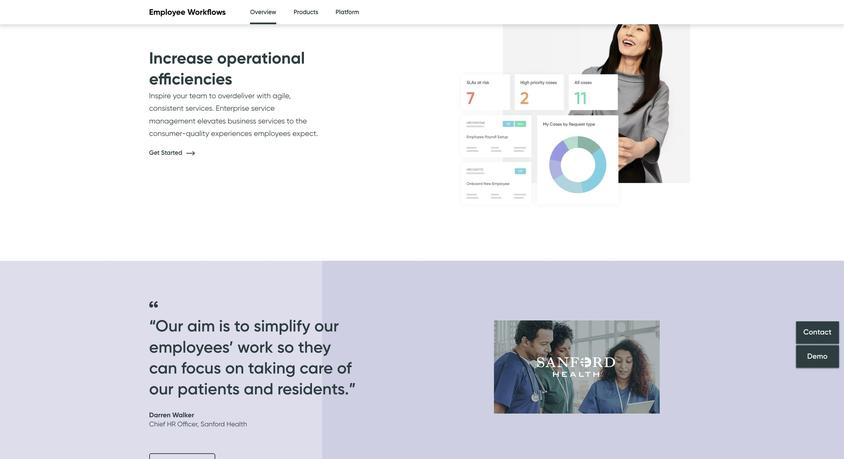 Task type: locate. For each thing, give the bounding box(es) containing it.
2 horizontal spatial to
[[287, 116, 294, 125]]

dashboard for employee insights image
[[449, 0, 702, 229]]

0 horizontal spatial to
[[209, 91, 216, 100]]

walker
[[172, 411, 194, 420]]

demo link
[[796, 346, 839, 368]]

"our aim is to simplify our employees' work so they can focus on taking care of our patients and residents."
[[149, 316, 356, 399]]

0 vertical spatial to
[[209, 91, 216, 100]]

get started
[[149, 149, 184, 157]]

"our
[[149, 316, 183, 336]]

overview link
[[250, 0, 276, 26]]

our
[[314, 316, 339, 336], [149, 379, 174, 399]]

can
[[149, 358, 177, 378]]

employees
[[254, 129, 291, 138]]

1 vertical spatial our
[[149, 379, 174, 399]]

0 vertical spatial our
[[314, 316, 339, 336]]

consumer‑quality
[[149, 129, 209, 138]]

services.
[[186, 104, 214, 113]]

2 vertical spatial to
[[234, 316, 250, 336]]

on
[[225, 358, 244, 378]]

simplify
[[254, 316, 310, 336]]

0 horizontal spatial our
[[149, 379, 174, 399]]

service
[[251, 104, 275, 113]]

get
[[149, 149, 160, 157]]

inspire
[[149, 91, 171, 100]]

to inside "our aim is to simplify our employees' work so they can focus on taking care of our patients and residents."
[[234, 316, 250, 336]]

employees'
[[149, 337, 233, 357]]

to left the
[[287, 116, 294, 125]]

to right is
[[234, 316, 250, 336]]

health
[[227, 421, 247, 429]]

services
[[258, 116, 285, 125]]

overdeliver
[[218, 91, 255, 100]]

team
[[189, 91, 207, 100]]

with
[[257, 91, 271, 100]]

enterprise
[[216, 104, 249, 113]]

our up the they
[[314, 316, 339, 336]]

to right team
[[209, 91, 216, 100]]

demo
[[808, 352, 828, 361]]

residents."
[[278, 379, 356, 399]]

products link
[[294, 0, 318, 25]]

darren walker chief hr officer, sanford health
[[149, 411, 247, 429]]

to
[[209, 91, 216, 100], [287, 116, 294, 125], [234, 316, 250, 336]]

hr
[[167, 421, 176, 429]]

elevates
[[197, 116, 226, 125]]

our down can
[[149, 379, 174, 399]]

1 horizontal spatial to
[[234, 316, 250, 336]]

of
[[337, 358, 352, 378]]



Task type: vqa. For each thing, say whether or not it's contained in the screenshot.
make at the bottom
no



Task type: describe. For each thing, give the bounding box(es) containing it.
darren
[[149, 411, 171, 420]]

operational
[[217, 48, 305, 68]]

officer,
[[177, 421, 199, 429]]

chief
[[149, 421, 165, 429]]

contact
[[804, 328, 832, 337]]

your
[[173, 91, 187, 100]]

1 horizontal spatial our
[[314, 316, 339, 336]]

patients
[[178, 379, 240, 399]]

agile,
[[273, 91, 291, 100]]

workflows
[[187, 7, 226, 17]]

sanford
[[201, 421, 225, 429]]

increase operational efficiencies inspire your team to overdeliver with agile, consistent services. enterprise service management elevates business services to the consumer‑quality experiences employees expect.
[[149, 48, 318, 138]]

they
[[298, 337, 331, 357]]

the
[[296, 116, 307, 125]]

care
[[300, 358, 333, 378]]

consistent
[[149, 104, 184, 113]]

employee
[[149, 7, 185, 17]]

1 vertical spatial to
[[287, 116, 294, 125]]

products
[[294, 8, 318, 16]]

started
[[161, 149, 182, 157]]

expect.
[[292, 129, 318, 138]]

aim
[[187, 316, 215, 336]]

and
[[244, 379, 273, 399]]

experiences
[[211, 129, 252, 138]]

platform link
[[336, 0, 359, 25]]

focus
[[181, 358, 221, 378]]

taking
[[248, 358, 296, 378]]

overview
[[250, 8, 276, 16]]

contact link
[[796, 322, 839, 344]]

platform
[[336, 8, 359, 16]]

get started link
[[149, 149, 205, 157]]

efficiencies
[[149, 69, 232, 89]]

increase
[[149, 48, 213, 68]]

so
[[277, 337, 294, 357]]

work
[[237, 337, 273, 357]]

is
[[219, 316, 230, 336]]

business
[[228, 116, 256, 125]]

employee workflows
[[149, 7, 226, 17]]

management
[[149, 116, 196, 125]]



